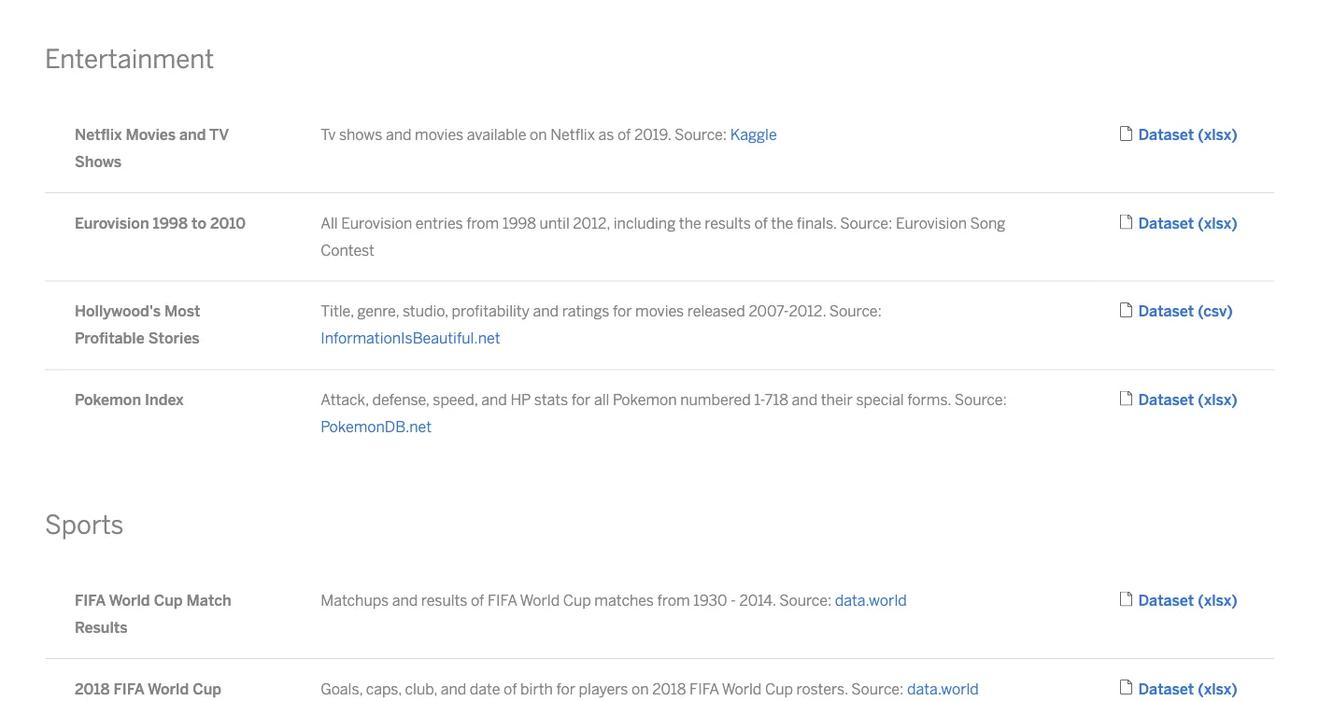 Task type: vqa. For each thing, say whether or not it's contained in the screenshot.
Attack,
yes



Task type: locate. For each thing, give the bounding box(es) containing it.
from right entries at the top
[[466, 215, 499, 232]]

1 horizontal spatial the
[[771, 215, 793, 232]]

for inside title, genre, studio, profitability and ratings for movies released 2007-2012. source: informationisbeautiful.net
[[613, 303, 632, 321]]

fifa inside fifa world cup match results
[[75, 592, 105, 610]]

1 dataset ( xlsx ) from the top
[[1139, 126, 1238, 144]]

from left 1930
[[657, 592, 690, 610]]

1 vertical spatial movies
[[635, 303, 684, 321]]

dataset ( xlsx )
[[1139, 126, 1238, 144], [1139, 215, 1238, 232], [1139, 391, 1238, 409], [1139, 592, 1238, 610], [1139, 681, 1238, 698]]

and right the shows
[[386, 126, 412, 144]]

3 xlsx from the top
[[1204, 391, 1232, 409]]

genre,
[[357, 303, 399, 321]]

2014.
[[739, 592, 776, 610]]

from
[[466, 215, 499, 232], [657, 592, 690, 610]]

0 vertical spatial for
[[613, 303, 632, 321]]

3 dataset from the top
[[1139, 303, 1194, 321]]

( for attack, defense, speed, and hp stats for all pokemon numbered 1-718 and their special forms. source: pokemondb.net
[[1198, 391, 1204, 409]]

5 dataset from the top
[[1139, 592, 1194, 610]]

all
[[594, 391, 610, 409]]

eurovision down the shows
[[75, 215, 149, 232]]

1 horizontal spatial pokemon
[[613, 391, 677, 409]]

numbered
[[680, 391, 751, 409]]

netflix
[[75, 126, 122, 144], [551, 126, 595, 144]]

2018
[[75, 681, 110, 698], [652, 681, 686, 698]]

title, genre, studio, profitability and ratings for movies released 2007-2012. source: informationisbeautiful.net
[[321, 303, 882, 348]]

2 xlsx from the top
[[1204, 215, 1232, 232]]

data.world
[[835, 592, 907, 610], [907, 681, 979, 698]]

4 dataset from the top
[[1139, 391, 1194, 409]]

1 the from the left
[[679, 215, 701, 232]]

2019.
[[634, 126, 671, 144]]

0 vertical spatial results
[[705, 215, 751, 232]]

2018 right the players
[[652, 681, 686, 698]]

results
[[705, 215, 751, 232], [421, 592, 467, 610]]

for right birth
[[556, 681, 576, 698]]

matchups
[[321, 592, 389, 610]]

for inside attack, defense, speed, and hp stats for all pokemon numbered 1-718 and their special forms. source: pokemondb.net
[[572, 391, 591, 409]]

1 horizontal spatial netflix
[[551, 126, 595, 144]]

source: right the "forms."
[[955, 391, 1007, 409]]

and left tv on the top of the page
[[179, 126, 206, 144]]

for for stats
[[572, 391, 591, 409]]

2 pokemon from the left
[[613, 391, 677, 409]]

0 horizontal spatial movies
[[415, 126, 464, 144]]

1 dataset from the top
[[1139, 126, 1194, 144]]

and right matchups
[[392, 592, 418, 610]]

speed,
[[433, 391, 478, 409]]

xlsx
[[1204, 126, 1232, 144], [1204, 215, 1232, 232], [1204, 391, 1232, 409], [1204, 592, 1232, 610], [1204, 681, 1232, 698]]

1 horizontal spatial 2018
[[652, 681, 686, 698]]

goals,
[[321, 681, 363, 698]]

cup left matches
[[563, 592, 591, 610]]

2 2018 from the left
[[652, 681, 686, 698]]

fifa down 'results' on the bottom left of the page
[[114, 681, 144, 698]]

world down fifa world cup match results
[[148, 681, 189, 698]]

1998 left "to"
[[153, 215, 188, 232]]

world up 'results' on the bottom left of the page
[[109, 592, 150, 610]]

special
[[856, 391, 904, 409]]

dataset
[[1139, 126, 1194, 144], [1139, 215, 1194, 232], [1139, 303, 1194, 321], [1139, 391, 1194, 409], [1139, 592, 1194, 610], [1139, 681, 1194, 698]]

( for goals, caps, club, and date of birth for players on 2018 fifa world cup rosters. source: data.world
[[1198, 681, 1204, 698]]

0 vertical spatial data.world
[[835, 592, 907, 610]]

0 vertical spatial movies
[[415, 126, 464, 144]]

0 horizontal spatial eurovision
[[75, 215, 149, 232]]

3 ( from the top
[[1198, 303, 1204, 321]]

1 ( from the top
[[1198, 126, 1204, 144]]

0 horizontal spatial from
[[466, 215, 499, 232]]

cup left the match
[[154, 592, 183, 610]]

1998 inside all eurovision entries from 1998 until 2012, including the results of the finals. source: eurovision song contest
[[503, 215, 536, 232]]

pokemon right all
[[613, 391, 677, 409]]

informationisbeautiful.net link
[[321, 330, 500, 348]]

)
[[1232, 126, 1238, 144], [1232, 215, 1238, 232], [1227, 303, 1233, 321], [1232, 391, 1238, 409], [1232, 592, 1238, 610], [1232, 681, 1238, 698]]

sports
[[45, 510, 124, 541]]

fifa
[[75, 592, 105, 610], [488, 592, 517, 610], [114, 681, 144, 698], [690, 681, 719, 698]]

pokemon
[[75, 391, 141, 409], [613, 391, 677, 409]]

0 horizontal spatial pokemon
[[75, 391, 141, 409]]

4 dataset ( xlsx ) from the top
[[1139, 592, 1238, 610]]

1 horizontal spatial movies
[[635, 303, 684, 321]]

1 vertical spatial data.world link
[[907, 681, 979, 698]]

1 netflix from the left
[[75, 126, 122, 144]]

world
[[109, 592, 150, 610], [520, 592, 560, 610], [148, 681, 189, 698], [722, 681, 762, 698]]

profitable
[[75, 330, 145, 348]]

1 pokemon from the left
[[75, 391, 141, 409]]

the left finals.
[[771, 215, 793, 232]]

results right matchups
[[421, 592, 467, 610]]

ratings
[[562, 303, 610, 321]]

pokemon inside attack, defense, speed, and hp stats for all pokemon numbered 1-718 and their special forms. source: pokemondb.net
[[613, 391, 677, 409]]

on right the available
[[530, 126, 547, 144]]

on right the players
[[632, 681, 649, 698]]

movies
[[415, 126, 464, 144], [635, 303, 684, 321]]

dataset for tv shows and movies available on netflix as of 2019. source: kaggle
[[1139, 126, 1194, 144]]

to
[[192, 215, 206, 232]]

2 horizontal spatial eurovision
[[896, 215, 967, 232]]

0 horizontal spatial on
[[530, 126, 547, 144]]

and
[[179, 126, 206, 144], [386, 126, 412, 144], [533, 303, 559, 321], [481, 391, 507, 409], [792, 391, 818, 409], [392, 592, 418, 610], [441, 681, 466, 698]]

attack,
[[321, 391, 369, 409]]

goals, caps, club, and date of birth for players on 2018 fifa world cup rosters. source: data.world
[[321, 681, 979, 698]]

most
[[164, 303, 200, 321]]

and left date
[[441, 681, 466, 698]]

0 horizontal spatial 2018
[[75, 681, 110, 698]]

5 xlsx from the top
[[1204, 681, 1232, 698]]

released
[[688, 303, 745, 321]]

0 horizontal spatial results
[[421, 592, 467, 610]]

dataset ( xlsx ) for matchups and results of fifa world cup matches from 1930 - 2014. source: data.world
[[1139, 592, 1238, 610]]

dataset for goals, caps, club, and date of birth for players on 2018 fifa world cup rosters. source: data.world
[[1139, 681, 1194, 698]]

0 vertical spatial from
[[466, 215, 499, 232]]

3 dataset ( xlsx ) from the top
[[1139, 391, 1238, 409]]

cup inside fifa world cup match results
[[154, 592, 183, 610]]

1 vertical spatial from
[[657, 592, 690, 610]]

4 ( from the top
[[1198, 391, 1204, 409]]

5 ( from the top
[[1198, 592, 1204, 610]]

source:
[[675, 126, 727, 144], [840, 215, 893, 232], [830, 303, 882, 321], [955, 391, 1007, 409], [779, 592, 832, 610], [852, 681, 904, 698]]

2010
[[210, 215, 246, 232]]

dataset for title, genre, studio, profitability and ratings for movies released 2007-2012. source: informationisbeautiful.net
[[1139, 303, 1194, 321]]

1 vertical spatial for
[[572, 391, 591, 409]]

of right date
[[504, 681, 517, 698]]

6 dataset from the top
[[1139, 681, 1194, 698]]

(
[[1198, 126, 1204, 144], [1198, 215, 1204, 232], [1198, 303, 1204, 321], [1198, 391, 1204, 409], [1198, 592, 1204, 610], [1198, 681, 1204, 698]]

on
[[530, 126, 547, 144], [632, 681, 649, 698]]

shows
[[339, 126, 382, 144]]

718
[[765, 391, 789, 409]]

and inside netflix movies and tv shows
[[179, 126, 206, 144]]

1 2018 from the left
[[75, 681, 110, 698]]

the right including
[[679, 215, 701, 232]]

rosters.
[[797, 681, 848, 698]]

source: right "2012."
[[830, 303, 882, 321]]

all
[[321, 215, 338, 232]]

for for ratings
[[613, 303, 632, 321]]

0 vertical spatial data.world link
[[835, 592, 907, 610]]

of right as
[[618, 126, 631, 144]]

movies left the available
[[415, 126, 464, 144]]

1 xlsx from the top
[[1204, 126, 1232, 144]]

1998
[[153, 215, 188, 232], [503, 215, 536, 232]]

cup
[[154, 592, 183, 610], [563, 592, 591, 610], [193, 681, 222, 698], [765, 681, 793, 698]]

2 eurovision from the left
[[341, 215, 412, 232]]

2018 down 'results' on the bottom left of the page
[[75, 681, 110, 698]]

0 horizontal spatial the
[[679, 215, 701, 232]]

1930
[[693, 592, 727, 610]]

of
[[618, 126, 631, 144], [754, 215, 768, 232], [471, 592, 484, 610], [504, 681, 517, 698]]

for left all
[[572, 391, 591, 409]]

movies left the released
[[635, 303, 684, 321]]

1 vertical spatial results
[[421, 592, 467, 610]]

1-
[[754, 391, 765, 409]]

hollywood's
[[75, 303, 161, 321]]

of left finals.
[[754, 215, 768, 232]]

results right including
[[705, 215, 751, 232]]

6 ( from the top
[[1198, 681, 1204, 698]]

1 1998 from the left
[[153, 215, 188, 232]]

movies
[[126, 126, 176, 144]]

eurovision
[[75, 215, 149, 232], [341, 215, 412, 232], [896, 215, 967, 232]]

1 horizontal spatial 1998
[[503, 215, 536, 232]]

csv
[[1204, 303, 1227, 321]]

5 dataset ( xlsx ) from the top
[[1139, 681, 1238, 698]]

pokemon left index
[[75, 391, 141, 409]]

0 horizontal spatial 1998
[[153, 215, 188, 232]]

date
[[470, 681, 500, 698]]

and right 718
[[792, 391, 818, 409]]

including
[[614, 215, 676, 232]]

netflix inside netflix movies and tv shows
[[75, 126, 122, 144]]

source: right finals.
[[840, 215, 893, 232]]

studio,
[[403, 303, 448, 321]]

0 horizontal spatial netflix
[[75, 126, 122, 144]]

eurovision up contest
[[341, 215, 412, 232]]

2012.
[[789, 303, 826, 321]]

for right ratings
[[613, 303, 632, 321]]

1998 left until
[[503, 215, 536, 232]]

1 vertical spatial on
[[632, 681, 649, 698]]

1 horizontal spatial from
[[657, 592, 690, 610]]

for
[[613, 303, 632, 321], [572, 391, 591, 409], [556, 681, 576, 698]]

fifa up 'results' on the bottom left of the page
[[75, 592, 105, 610]]

the
[[679, 215, 701, 232], [771, 215, 793, 232]]

1 horizontal spatial results
[[705, 215, 751, 232]]

0 vertical spatial on
[[530, 126, 547, 144]]

2 1998 from the left
[[503, 215, 536, 232]]

2007-
[[749, 303, 789, 321]]

3 eurovision from the left
[[896, 215, 967, 232]]

) for tv shows and movies available on netflix as of 2019. source: kaggle
[[1232, 126, 1238, 144]]

attack, defense, speed, and hp stats for all pokemon numbered 1-718 and their special forms. source: pokemondb.net
[[321, 391, 1007, 436]]

pokemon index
[[75, 391, 184, 409]]

song
[[970, 215, 1006, 232]]

4 xlsx from the top
[[1204, 592, 1232, 610]]

netflix up the shows
[[75, 126, 122, 144]]

matches
[[595, 592, 654, 610]]

source: inside all eurovision entries from 1998 until 2012, including the results of the finals. source: eurovision song contest
[[840, 215, 893, 232]]

1 horizontal spatial eurovision
[[341, 215, 412, 232]]

defense,
[[372, 391, 430, 409]]

and left ratings
[[533, 303, 559, 321]]

club,
[[405, 681, 437, 698]]

available
[[467, 126, 526, 144]]

eurovision left "song"
[[896, 215, 967, 232]]

stories
[[148, 330, 200, 348]]

world inside 2018 fifa world cup
[[148, 681, 189, 698]]

netflix left as
[[551, 126, 595, 144]]

cup down the match
[[193, 681, 222, 698]]

1 vertical spatial data.world
[[907, 681, 979, 698]]

data.world link
[[835, 592, 907, 610], [907, 681, 979, 698]]

( for matchups and results of fifa world cup matches from 1930 - 2014. source: data.world
[[1198, 592, 1204, 610]]

data.world link for goals, caps, club, and date of birth for players on 2018 fifa world cup rosters. source:
[[907, 681, 979, 698]]



Task type: describe. For each thing, give the bounding box(es) containing it.
2018 inside 2018 fifa world cup
[[75, 681, 110, 698]]

( for title, genre, studio, profitability and ratings for movies released 2007-2012. source: informationisbeautiful.net
[[1198, 303, 1204, 321]]

tv shows and movies available on netflix as of 2019. source: kaggle
[[321, 126, 777, 144]]

dataset ( xlsx ) for attack, defense, speed, and hp stats for all pokemon numbered 1-718 and their special forms. source: pokemondb.net
[[1139, 391, 1238, 409]]

2018 fifa world cup
[[75, 681, 222, 702]]

source: right rosters.
[[852, 681, 904, 698]]

informationisbeautiful.net
[[321, 330, 500, 348]]

2 dataset from the top
[[1139, 215, 1194, 232]]

kaggle
[[730, 126, 777, 144]]

source: inside title, genre, studio, profitability and ratings for movies released 2007-2012. source: informationisbeautiful.net
[[830, 303, 882, 321]]

xlsx for goals, caps, club, and date of birth for players on 2018 fifa world cup rosters. source: data.world
[[1204, 681, 1232, 698]]

eurovision 1998 to 2010
[[75, 215, 246, 232]]

world inside fifa world cup match results
[[109, 592, 150, 610]]

2 netflix from the left
[[551, 126, 595, 144]]

) for title, genre, studio, profitability and ratings for movies released 2007-2012. source: informationisbeautiful.net
[[1227, 303, 1233, 321]]

) for goals, caps, club, and date of birth for players on 2018 fifa world cup rosters. source: data.world
[[1232, 681, 1238, 698]]

world left matches
[[520, 592, 560, 610]]

2 dataset ( xlsx ) from the top
[[1139, 215, 1238, 232]]

results
[[75, 619, 128, 637]]

from inside all eurovision entries from 1998 until 2012, including the results of the finals. source: eurovision song contest
[[466, 215, 499, 232]]

dataset for matchups and results of fifa world cup matches from 1930 - 2014. source: data.world
[[1139, 592, 1194, 610]]

cup inside 2018 fifa world cup
[[193, 681, 222, 698]]

) for matchups and results of fifa world cup matches from 1930 - 2014. source: data.world
[[1232, 592, 1238, 610]]

contest
[[321, 241, 375, 259]]

dataset for attack, defense, speed, and hp stats for all pokemon numbered 1-718 and their special forms. source: pokemondb.net
[[1139, 391, 1194, 409]]

fifa down 1930
[[690, 681, 719, 698]]

caps,
[[366, 681, 402, 698]]

of up date
[[471, 592, 484, 610]]

1 horizontal spatial on
[[632, 681, 649, 698]]

match
[[186, 592, 231, 610]]

dataset ( csv )
[[1139, 303, 1233, 321]]

pokemondb.net link
[[321, 418, 432, 436]]

players
[[579, 681, 628, 698]]

world left rosters.
[[722, 681, 762, 698]]

finals.
[[797, 215, 837, 232]]

xlsx for attack, defense, speed, and hp stats for all pokemon numbered 1-718 and their special forms. source: pokemondb.net
[[1204, 391, 1232, 409]]

forms.
[[908, 391, 951, 409]]

source: inside attack, defense, speed, and hp stats for all pokemon numbered 1-718 and their special forms. source: pokemondb.net
[[955, 391, 1007, 409]]

stats
[[534, 391, 568, 409]]

xlsx for tv shows and movies available on netflix as of 2019. source: kaggle
[[1204, 126, 1232, 144]]

-
[[731, 592, 736, 610]]

source: right 2019.
[[675, 126, 727, 144]]

of inside all eurovision entries from 1998 until 2012, including the results of the finals. source: eurovision song contest
[[754, 215, 768, 232]]

as
[[598, 126, 614, 144]]

results inside all eurovision entries from 1998 until 2012, including the results of the finals. source: eurovision song contest
[[705, 215, 751, 232]]

2012,
[[573, 215, 610, 232]]

fifa world cup match results
[[75, 592, 231, 637]]

matchups and results of fifa world cup matches from 1930 - 2014. source: data.world
[[321, 592, 907, 610]]

) for attack, defense, speed, and hp stats for all pokemon numbered 1-718 and their special forms. source: pokemondb.net
[[1232, 391, 1238, 409]]

and left hp
[[481, 391, 507, 409]]

netflix movies and tv shows
[[75, 126, 229, 171]]

data.world link for matchups and results of fifa world cup matches from 1930 - 2014. source:
[[835, 592, 907, 610]]

kaggle link
[[730, 126, 777, 144]]

fifa inside 2018 fifa world cup
[[114, 681, 144, 698]]

tv
[[209, 126, 229, 144]]

their
[[821, 391, 853, 409]]

entertainment
[[45, 44, 214, 75]]

fifa up date
[[488, 592, 517, 610]]

birth
[[521, 681, 553, 698]]

xlsx for matchups and results of fifa world cup matches from 1930 - 2014. source: data.world
[[1204, 592, 1232, 610]]

shows
[[75, 153, 122, 171]]

movies inside title, genre, studio, profitability and ratings for movies released 2007-2012. source: informationisbeautiful.net
[[635, 303, 684, 321]]

2 ( from the top
[[1198, 215, 1204, 232]]

hp
[[511, 391, 531, 409]]

( for tv shows and movies available on netflix as of 2019. source: kaggle
[[1198, 126, 1204, 144]]

dataset ( xlsx ) for tv shows and movies available on netflix as of 2019. source: kaggle
[[1139, 126, 1238, 144]]

title,
[[321, 303, 354, 321]]

hollywood's most profitable stories
[[75, 303, 200, 348]]

entries
[[416, 215, 463, 232]]

pokemondb.net
[[321, 418, 432, 436]]

tv
[[321, 126, 336, 144]]

profitability
[[452, 303, 530, 321]]

cup left rosters.
[[765, 681, 793, 698]]

1 eurovision from the left
[[75, 215, 149, 232]]

2 vertical spatial for
[[556, 681, 576, 698]]

until
[[540, 215, 570, 232]]

and inside title, genre, studio, profitability and ratings for movies released 2007-2012. source: informationisbeautiful.net
[[533, 303, 559, 321]]

dataset ( xlsx ) for goals, caps, club, and date of birth for players on 2018 fifa world cup rosters. source: data.world
[[1139, 681, 1238, 698]]

source: right 2014. on the bottom right
[[779, 592, 832, 610]]

2 the from the left
[[771, 215, 793, 232]]

index
[[145, 391, 184, 409]]

all eurovision entries from 1998 until 2012, including the results of the finals. source: eurovision song contest
[[321, 215, 1006, 259]]



